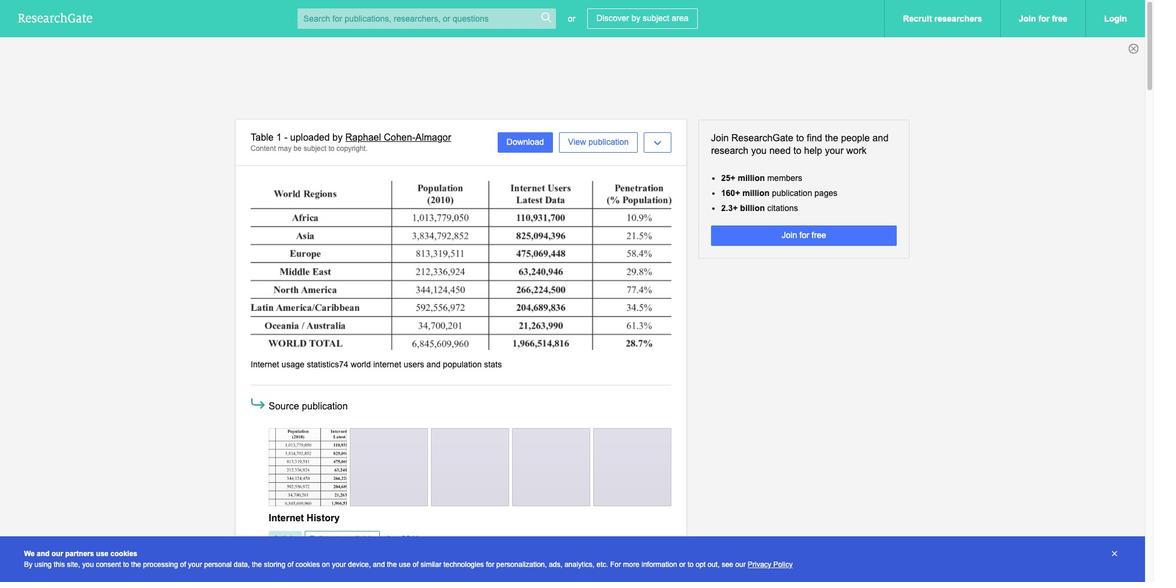 Task type: describe. For each thing, give the bounding box(es) containing it.
outline
[[368, 570, 393, 580]]

new
[[351, 581, 366, 582]]

0 horizontal spatial our
[[52, 550, 63, 558]]

apr 2011
[[386, 534, 419, 544]]

societal
[[368, 581, 397, 582]]

of up concerns
[[536, 570, 543, 580]]

1 horizontal spatial join for free
[[1019, 14, 1068, 23]]

almagor inside table 1 - uploaded by raphael cohen-almagor content may be subject to copyright.
[[415, 132, 451, 143]]

for
[[610, 560, 621, 569]]

work
[[847, 145, 867, 156]]

2 vertical spatial join
[[782, 230, 797, 240]]

2 vertical spatial for
[[486, 560, 495, 569]]

analyze
[[412, 570, 441, 580]]

opt
[[696, 560, 706, 569]]

essay
[[326, 570, 348, 580]]

0 vertical spatial raphael cohen-almagor link
[[345, 132, 451, 143]]

history
[[509, 570, 534, 580]]

similar
[[421, 560, 442, 569]]

✕ button
[[1109, 548, 1121, 559]]

is
[[351, 570, 357, 580]]

join researchgate to find the people and research you need to help your work
[[711, 133, 889, 156]]

size m image
[[249, 395, 267, 413]]

table 1 - uploaded by raphael cohen-almagor content may be subject to copyright.
[[251, 132, 451, 153]]

section
[[487, 581, 515, 582]]

recruit researchers
[[903, 14, 982, 23]]

help
[[804, 145, 823, 156]]

the up section
[[495, 570, 506, 580]]

more
[[623, 560, 640, 569]]

the right data,
[[252, 560, 262, 569]]

statistics74
[[307, 360, 349, 369]]

and inside join researchgate to find the people and research you need to help your work
[[873, 133, 889, 143]]

copyright.
[[337, 144, 368, 153]]

apr
[[386, 534, 399, 544]]

view
[[568, 137, 586, 147]]

pages
[[815, 188, 838, 198]]

internet.
[[559, 570, 590, 580]]

the up concerns
[[545, 570, 557, 580]]

milestones
[[443, 570, 484, 580]]

internet usage statistics74 world internet users and population stats
[[251, 360, 504, 369]]

data,
[[234, 560, 250, 569]]

policy
[[774, 560, 793, 569]]

publication for source publication
[[302, 401, 348, 412]]

history
[[307, 513, 340, 523]]

be
[[294, 144, 302, 153]]

publication inside 25+ million members 160+ million publication pages 2.3+ billion citations
[[772, 188, 812, 198]]

recruit researchers link
[[885, 0, 1001, 37]]

2.3+
[[721, 203, 738, 213]]

the up outline
[[387, 560, 397, 569]]

advances,
[[269, 581, 307, 582]]

by using this site, you consent to the processing of your personal data, the storing of cookies on your device, and the use of similar technologies for personalization, ads, analytics, etc. for more information or to opt out, see our privacy policy
[[24, 560, 793, 569]]

join inside join researchgate to find the people and research you need to help your work
[[711, 133, 729, 143]]

to right consent
[[123, 560, 129, 569]]

citations
[[767, 203, 798, 213]]

1 vertical spatial cohen-
[[315, 553, 343, 563]]

technologies
[[444, 560, 484, 569]]

article
[[274, 534, 297, 544]]

internet for internet usage statistics74 world internet users and population stats
[[251, 360, 279, 369]]

members
[[767, 173, 803, 183]]

0 horizontal spatial your
[[188, 560, 202, 569]]

ethical
[[416, 581, 440, 582]]

storing
[[264, 560, 286, 569]]

by
[[24, 560, 32, 569]]

join for free link inside main content
[[711, 226, 897, 246]]

internet usage statistics74 world internet users and population stats image
[[251, 181, 672, 350]]

0 horizontal spatial this
[[54, 560, 65, 569]]

by inside table 1 - uploaded by raphael cohen-almagor content may be subject to copyright.
[[333, 132, 343, 143]]

we
[[24, 550, 35, 558]]

join for free inside main content
[[782, 230, 826, 240]]

1
[[276, 132, 282, 143]]

1 vertical spatial raphael cohen-almagor link
[[269, 553, 374, 563]]

the left processing
[[131, 560, 141, 569]]

research
[[711, 145, 749, 156]]

full-
[[310, 534, 326, 544]]

✕
[[1112, 550, 1118, 558]]

0 horizontal spatial free
[[812, 230, 826, 240]]

0 vertical spatial free
[[1052, 14, 1068, 23]]

to inside table 1 - uploaded by raphael cohen-almagor content may be subject to copyright.
[[329, 144, 335, 153]]

the down internet.
[[561, 581, 573, 582]]

main content containing table 1
[[0, 120, 1145, 582]]

on
[[322, 560, 330, 569]]

you inside join researchgate to find the people and research you need to help your work
[[751, 145, 767, 156]]

researchgate
[[732, 133, 794, 143]]

of right processing
[[180, 560, 186, 569]]

ads,
[[549, 560, 563, 569]]

world
[[351, 360, 371, 369]]

0 vertical spatial or
[[568, 14, 576, 23]]

recruit
[[903, 14, 932, 23]]

25+ million members 160+ million publication pages 2.3+ billion citations
[[721, 173, 838, 213]]

table
[[251, 132, 274, 143]]

raphael cohen-almagor
[[281, 553, 374, 563]]

0 horizontal spatial use
[[96, 550, 109, 558]]

may
[[278, 144, 292, 153]]

to inside the aim of this essay is to outline and analyze milestones in the history of the internet. as technology advances, it presents new societal and ethical challenges. section ii concerns the formative years (1957
[[359, 570, 366, 580]]

find
[[807, 133, 823, 143]]

technology
[[604, 570, 645, 580]]

formative
[[575, 581, 610, 582]]

site,
[[67, 560, 80, 569]]

aim
[[286, 570, 299, 580]]

your inside join researchgate to find the people and research you need to help your work
[[825, 145, 844, 156]]



Task type: vqa. For each thing, say whether or not it's contained in the screenshot.
TEACHERS
no



Task type: locate. For each thing, give the bounding box(es) containing it.
cohen-
[[384, 132, 415, 143], [315, 553, 343, 563]]

researchers
[[935, 14, 982, 23]]

1 vertical spatial this
[[311, 570, 324, 580]]

1 vertical spatial by
[[333, 132, 343, 143]]

or left opt at the right bottom of page
[[679, 560, 686, 569]]

stats
[[484, 360, 502, 369]]

1 vertical spatial million
[[743, 188, 770, 198]]

content
[[251, 144, 276, 153]]

by
[[632, 13, 641, 23], [333, 132, 343, 143]]

by up "copyright."
[[333, 132, 343, 143]]

years
[[612, 581, 633, 582]]

we and our partners use cookies
[[24, 550, 137, 558]]

view publication
[[568, 137, 629, 147]]

internet
[[251, 360, 279, 369], [269, 513, 304, 523]]

0 vertical spatial almagor
[[415, 132, 451, 143]]

1 horizontal spatial for
[[800, 230, 810, 240]]

the
[[825, 133, 839, 143], [131, 560, 141, 569], [252, 560, 262, 569], [387, 560, 397, 569], [495, 570, 506, 580], [545, 570, 557, 580], [561, 581, 573, 582]]

1 vertical spatial join
[[711, 133, 729, 143]]

processing
[[143, 560, 178, 569]]

0 horizontal spatial join for free
[[782, 230, 826, 240]]

2 horizontal spatial for
[[1039, 14, 1050, 23]]

login link
[[1086, 0, 1145, 37]]

0 horizontal spatial by
[[333, 132, 343, 143]]

0 vertical spatial publication
[[589, 137, 629, 147]]

1 horizontal spatial use
[[399, 560, 411, 569]]

0 horizontal spatial join for free link
[[711, 226, 897, 246]]

presents
[[316, 581, 348, 582]]

download
[[507, 137, 544, 147]]

of up the aim
[[288, 560, 294, 569]]

0 horizontal spatial you
[[82, 560, 94, 569]]

source publication
[[269, 401, 348, 412]]

1 horizontal spatial our
[[736, 560, 746, 569]]

discover
[[597, 13, 629, 23]]

users
[[404, 360, 424, 369]]

full-text available
[[310, 534, 375, 544]]

this
[[54, 560, 65, 569], [311, 570, 324, 580]]

main content
[[0, 120, 1145, 582]]

you down researchgate
[[751, 145, 767, 156]]

view publication link
[[559, 132, 638, 153]]

our right see
[[736, 560, 746, 569]]

1 vertical spatial use
[[399, 560, 411, 569]]

need
[[770, 145, 791, 156]]

raphael up "copyright."
[[345, 132, 381, 143]]

1 horizontal spatial almagor
[[415, 132, 451, 143]]

the right find
[[825, 133, 839, 143]]

internet for internet history
[[269, 513, 304, 523]]

1 horizontal spatial subject
[[643, 13, 670, 23]]

join
[[1019, 14, 1036, 23], [711, 133, 729, 143], [782, 230, 797, 240]]

internet history link
[[269, 513, 340, 523]]

1 horizontal spatial publication
[[589, 137, 629, 147]]

to up new at the bottom left
[[359, 570, 366, 580]]

0 vertical spatial join
[[1019, 14, 1036, 23]]

almagor
[[415, 132, 451, 143], [343, 553, 374, 563]]

1 vertical spatial subject
[[304, 144, 327, 153]]

this inside the aim of this essay is to outline and analyze milestones in the history of the internet. as technology advances, it presents new societal and ethical challenges. section ii concerns the formative years (1957
[[311, 570, 324, 580]]

join for free
[[1019, 14, 1068, 23], [782, 230, 826, 240]]

the
[[269, 570, 283, 580]]

subject inside "link"
[[643, 13, 670, 23]]

million right 25+
[[738, 173, 765, 183]]

to left opt at the right bottom of page
[[688, 560, 694, 569]]

1 vertical spatial join for free link
[[711, 226, 897, 246]]

1 horizontal spatial cohen-
[[384, 132, 415, 143]]

0 horizontal spatial or
[[568, 14, 576, 23]]

source
[[269, 401, 299, 412]]

to left "copyright."
[[329, 144, 335, 153]]

0 horizontal spatial cohen-
[[315, 553, 343, 563]]

personal
[[204, 560, 232, 569]]

raphael
[[345, 132, 381, 143], [281, 553, 313, 563]]

see
[[722, 560, 734, 569]]

cohen- inside table 1 - uploaded by raphael cohen-almagor content may be subject to copyright.
[[384, 132, 415, 143]]

1 vertical spatial for
[[800, 230, 810, 240]]

publication right source
[[302, 401, 348, 412]]

area
[[672, 13, 689, 23]]

free left login link
[[1052, 14, 1068, 23]]

publication
[[589, 137, 629, 147], [772, 188, 812, 198], [302, 401, 348, 412]]

0 vertical spatial million
[[738, 173, 765, 183]]

25+
[[721, 173, 736, 183]]

device,
[[348, 560, 371, 569]]

free down pages
[[812, 230, 826, 240]]

our up using
[[52, 550, 63, 558]]

it
[[309, 581, 314, 582]]

1 horizontal spatial or
[[679, 560, 686, 569]]

2 horizontal spatial publication
[[772, 188, 812, 198]]

people
[[841, 133, 870, 143]]

your
[[825, 145, 844, 156], [188, 560, 202, 569], [332, 560, 346, 569]]

1 vertical spatial or
[[679, 560, 686, 569]]

publication for view publication
[[589, 137, 629, 147]]

1 vertical spatial raphael
[[281, 553, 313, 563]]

the inside join researchgate to find the people and research you need to help your work
[[825, 133, 839, 143]]

0 horizontal spatial raphael
[[281, 553, 313, 563]]

of
[[180, 560, 186, 569], [288, 560, 294, 569], [413, 560, 419, 569], [302, 570, 309, 580], [536, 570, 543, 580]]

cookies up it
[[296, 560, 320, 569]]

Search for publications, researchers, or questions field
[[298, 8, 556, 29]]

concerns
[[525, 581, 559, 582]]

your left personal
[[188, 560, 202, 569]]

raphael cohen-almagor image
[[269, 554, 278, 563]]

2 horizontal spatial join
[[1019, 14, 1036, 23]]

1 vertical spatial our
[[736, 560, 746, 569]]

2 vertical spatial publication
[[302, 401, 348, 412]]

0 vertical spatial internet
[[251, 360, 279, 369]]

raphael cohen-almagor link up "copyright."
[[345, 132, 451, 143]]

0 horizontal spatial publication
[[302, 401, 348, 412]]

0 horizontal spatial for
[[486, 560, 495, 569]]

subject down uploaded
[[304, 144, 327, 153]]

this left site,
[[54, 560, 65, 569]]

1 vertical spatial cookies
[[296, 560, 320, 569]]

0 horizontal spatial join
[[711, 133, 729, 143]]

internet up article
[[269, 513, 304, 523]]

1 vertical spatial internet
[[269, 513, 304, 523]]

and
[[873, 133, 889, 143], [427, 360, 441, 369], [37, 550, 50, 558], [373, 560, 385, 569], [396, 570, 410, 580], [399, 581, 413, 582]]

consent
[[96, 560, 121, 569]]

subject inside table 1 - uploaded by raphael cohen-almagor content may be subject to copyright.
[[304, 144, 327, 153]]

1 horizontal spatial this
[[311, 570, 324, 580]]

1 vertical spatial publication
[[772, 188, 812, 198]]

0 vertical spatial for
[[1039, 14, 1050, 23]]

population
[[443, 360, 482, 369]]

internet left the usage
[[251, 360, 279, 369]]

1 horizontal spatial join
[[782, 230, 797, 240]]

million up the billion
[[743, 188, 770, 198]]

size m image
[[301, 467, 315, 482]]

raphael cohen-almagor link down full-
[[269, 553, 374, 563]]

million
[[738, 173, 765, 183], [743, 188, 770, 198]]

2 horizontal spatial your
[[825, 145, 844, 156]]

usage
[[282, 360, 305, 369]]

in
[[486, 570, 492, 580]]

raphael up the aim
[[281, 553, 313, 563]]

publication down members
[[772, 188, 812, 198]]

discover by subject area link
[[588, 8, 698, 29]]

cookies up consent
[[111, 550, 137, 558]]

0 vertical spatial by
[[632, 13, 641, 23]]

1 horizontal spatial free
[[1052, 14, 1068, 23]]

publication right view
[[589, 137, 629, 147]]

-
[[284, 132, 288, 143]]

text
[[326, 534, 340, 544]]

0 vertical spatial join for free
[[1019, 14, 1068, 23]]

discover by subject area
[[597, 13, 689, 23]]

privacy
[[748, 560, 772, 569]]

free
[[1052, 14, 1068, 23], [812, 230, 826, 240]]

billion
[[740, 203, 765, 213]]

0 vertical spatial our
[[52, 550, 63, 558]]

0 vertical spatial cohen-
[[384, 132, 415, 143]]

you
[[751, 145, 767, 156], [82, 560, 94, 569]]

use up consent
[[96, 550, 109, 558]]

0 vertical spatial subject
[[643, 13, 670, 23]]

160+
[[721, 188, 740, 198]]

using
[[34, 560, 52, 569]]

the aim of this essay is to outline and analyze milestones in the history of the internet. as technology advances, it presents new societal and ethical challenges. section ii concerns the formative years (1957
[[269, 570, 659, 582]]

raphael inside table 1 - uploaded by raphael cohen-almagor content may be subject to copyright.
[[345, 132, 381, 143]]

subject left area
[[643, 13, 670, 23]]

to left help
[[794, 145, 802, 156]]

subject
[[643, 13, 670, 23], [304, 144, 327, 153]]

1 horizontal spatial your
[[332, 560, 346, 569]]

join for free link
[[1001, 0, 1086, 37], [711, 226, 897, 246]]

analytics,
[[565, 560, 595, 569]]

to left find
[[796, 133, 804, 143]]

by inside "link"
[[632, 13, 641, 23]]

use down apr 2011
[[399, 560, 411, 569]]

1 horizontal spatial by
[[632, 13, 641, 23]]

1 vertical spatial you
[[82, 560, 94, 569]]

0 horizontal spatial subject
[[304, 144, 327, 153]]

internet history
[[269, 513, 340, 523]]

researchgate logo image
[[18, 13, 93, 23]]

use
[[96, 550, 109, 558], [399, 560, 411, 569]]

for inside main content
[[800, 230, 810, 240]]

2011
[[401, 534, 419, 544]]

download link
[[498, 132, 553, 153]]

0 vertical spatial join for free link
[[1001, 0, 1086, 37]]

partners
[[65, 550, 94, 558]]

you down we and our partners use cookies
[[82, 560, 94, 569]]

size s image
[[540, 11, 552, 23]]

0 vertical spatial raphael
[[345, 132, 381, 143]]

by right discover
[[632, 13, 641, 23]]

1 vertical spatial free
[[812, 230, 826, 240]]

this up it
[[311, 570, 324, 580]]

personalization,
[[497, 560, 547, 569]]

1 horizontal spatial join for free link
[[1001, 0, 1086, 37]]

0 vertical spatial use
[[96, 550, 109, 558]]

out,
[[708, 560, 720, 569]]

or right size s 'image'
[[568, 14, 576, 23]]

for
[[1039, 14, 1050, 23], [800, 230, 810, 240], [486, 560, 495, 569]]

internet
[[373, 360, 401, 369]]

login
[[1104, 14, 1127, 23]]

1 horizontal spatial raphael
[[345, 132, 381, 143]]

of right the aim
[[302, 570, 309, 580]]

1 horizontal spatial cookies
[[296, 560, 320, 569]]

1 vertical spatial almagor
[[343, 553, 374, 563]]

0 vertical spatial you
[[751, 145, 767, 156]]

0 vertical spatial cookies
[[111, 550, 137, 558]]

0 horizontal spatial cookies
[[111, 550, 137, 558]]

1 vertical spatial join for free
[[782, 230, 826, 240]]

0 vertical spatial this
[[54, 560, 65, 569]]

uploaded
[[290, 132, 330, 143]]

your right help
[[825, 145, 844, 156]]

of up analyze
[[413, 560, 419, 569]]

1 horizontal spatial you
[[751, 145, 767, 156]]

your up essay at left bottom
[[332, 560, 346, 569]]

0 horizontal spatial almagor
[[343, 553, 374, 563]]

privacy policy link
[[748, 560, 793, 569]]



